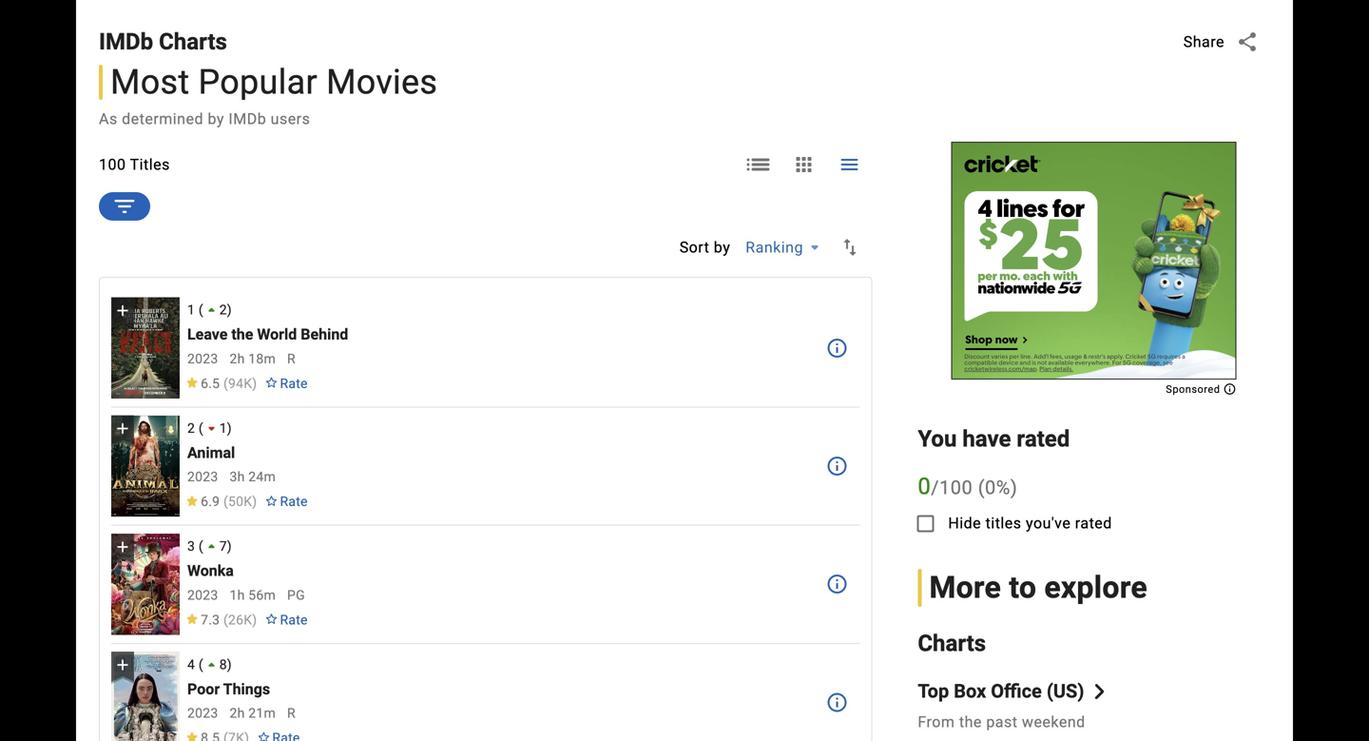 Task type: locate. For each thing, give the bounding box(es) containing it.
7
[[219, 538, 227, 554]]

( inside 0 / 100 ( 0% )
[[979, 477, 985, 499]]

) up leave
[[227, 302, 232, 318]]

1 horizontal spatial 2
[[219, 302, 227, 318]]

star border inline image for poor things
[[257, 732, 270, 741]]

group left the 2 (
[[111, 415, 180, 517]]

arrow drop up image
[[201, 300, 221, 320], [201, 537, 221, 557], [201, 655, 221, 675]]

2 2h from the top
[[230, 705, 245, 721]]

top box office (us) link
[[918, 680, 1108, 703]]

3 2023 from the top
[[187, 587, 218, 603]]

rate button
[[257, 367, 316, 401], [257, 485, 316, 519], [257, 603, 316, 637]]

arrow drop up image for wonka
[[201, 537, 221, 557]]

) down 3h 24m
[[252, 494, 257, 509]]

rate for leave the world behind
[[280, 376, 308, 391]]

)
[[227, 302, 232, 318], [252, 376, 257, 391], [227, 420, 232, 436], [1011, 477, 1018, 499], [252, 494, 257, 509], [227, 538, 232, 554], [252, 612, 257, 628], [227, 657, 232, 672]]

r for the
[[287, 351, 296, 367]]

2023 down leave
[[187, 351, 218, 367]]

1 2h from the top
[[230, 351, 245, 367]]

2023 down animal link
[[187, 469, 218, 485]]

leave the world behind
[[187, 325, 348, 344]]

1 for 1
[[219, 420, 227, 436]]

0 vertical spatial imdb
[[99, 28, 153, 55]]

arrow drop down image
[[804, 236, 827, 259], [201, 418, 221, 438]]

1 rate from the top
[[280, 376, 308, 391]]

1
[[187, 302, 195, 318], [219, 420, 227, 436]]

2 left the moved down 1 in ranking element
[[187, 420, 195, 436]]

1 vertical spatial rate
[[280, 494, 308, 509]]

sort
[[680, 238, 710, 256]]

rate right the 50k
[[280, 494, 308, 509]]

r for things
[[287, 705, 296, 721]]

office
[[991, 680, 1042, 702]]

2 r from the top
[[287, 705, 296, 721]]

sponsored
[[1166, 383, 1224, 395]]

( inside 'ranking 1' element
[[199, 302, 203, 318]]

1 vertical spatial the
[[960, 713, 982, 731]]

rate button right the 26k
[[257, 603, 316, 637]]

2h
[[230, 351, 245, 367], [230, 705, 245, 721]]

star border inline image down 18m
[[265, 377, 278, 388]]

the
[[232, 325, 253, 344], [960, 713, 982, 731]]

50k
[[228, 494, 252, 509]]

star border inline image down 24m
[[265, 495, 278, 506]]

1 horizontal spatial the
[[960, 713, 982, 731]]

filter image
[[111, 193, 138, 220]]

( right 3
[[199, 538, 203, 554]]

2 add image from the top
[[113, 419, 132, 438]]

2 star inline image from the top
[[185, 495, 199, 506]]

2 group from the top
[[111, 415, 180, 517]]

1 horizontal spatial imdb
[[229, 110, 267, 128]]

2 vertical spatial add image
[[113, 537, 132, 556]]

ranking
[[746, 238, 804, 256]]

100
[[99, 155, 126, 173], [940, 477, 973, 499]]

3 star inline image from the top
[[185, 614, 199, 624]]

imdb up most
[[99, 28, 153, 55]]

( right 6.9
[[224, 494, 228, 509]]

rated
[[1017, 425, 1070, 452], [1076, 514, 1113, 532]]

hide
[[949, 514, 982, 532]]

0 vertical spatial rate
[[280, 376, 308, 391]]

2 right 1 ( at the left top
[[219, 302, 227, 318]]

checkbox unchecked image
[[914, 512, 937, 535]]

( inside ranking 2 element
[[199, 420, 203, 436]]

popular
[[198, 62, 318, 102]]

1 2023 from the top
[[187, 351, 218, 367]]

star border inline image for leave the world behind
[[265, 377, 278, 388]]

0 vertical spatial add image
[[113, 301, 132, 320]]

star inline image
[[185, 377, 199, 388], [185, 495, 199, 506], [185, 614, 199, 624]]

arrow drop up image for leave the world behind
[[201, 300, 221, 320]]

share on social media image
[[1237, 30, 1259, 53]]

0 vertical spatial 1
[[187, 302, 195, 318]]

explore
[[1045, 570, 1148, 606]]

8
[[219, 657, 227, 672]]

3 (
[[187, 538, 203, 554]]

21m
[[248, 705, 276, 721]]

(
[[199, 302, 203, 318], [224, 376, 228, 391], [199, 420, 203, 436], [979, 477, 985, 499], [224, 494, 228, 509], [199, 538, 203, 554], [224, 612, 228, 628], [199, 657, 203, 672]]

1 horizontal spatial 1
[[219, 420, 227, 436]]

star inline image inside imdb rating: 7.3 element
[[185, 614, 199, 624]]

1 up the animal
[[219, 420, 227, 436]]

1 vertical spatial rate button
[[257, 485, 316, 519]]

imdb inside most popular movies as determined by imdb users
[[229, 110, 267, 128]]

) down 2h 18m
[[252, 376, 257, 391]]

2 vertical spatial rate button
[[257, 603, 316, 637]]

add image
[[113, 655, 132, 675]]

3 rate from the top
[[280, 612, 308, 628]]

1 horizontal spatial rated
[[1076, 514, 1113, 532]]

1 vertical spatial 2
[[187, 420, 195, 436]]

box
[[954, 680, 987, 702]]

0 vertical spatial star inline image
[[185, 377, 199, 388]]

1 inside the moved down 1 in ranking element
[[219, 420, 227, 436]]

2h left 18m
[[230, 351, 245, 367]]

imdb
[[99, 28, 153, 55], [229, 110, 267, 128]]

determined
[[122, 110, 204, 128]]

leave the world behind (2023) image
[[111, 297, 180, 399]]

3 rate button from the top
[[257, 603, 316, 637]]

star inline image left 6.5 in the left of the page
[[185, 377, 199, 388]]

1 rate button from the top
[[257, 367, 316, 401]]

animal
[[187, 444, 235, 462]]

( right 7.3
[[224, 612, 228, 628]]

1 r from the top
[[287, 351, 296, 367]]

imdb rating: 8.5 element
[[185, 731, 249, 741]]

( up hide
[[979, 477, 985, 499]]

2 vertical spatial star inline image
[[185, 614, 199, 624]]

0 horizontal spatial rated
[[1017, 425, 1070, 452]]

6.5
[[201, 376, 220, 391]]

add image left the 2 (
[[113, 419, 132, 438]]

1 vertical spatial star inline image
[[185, 495, 199, 506]]

arrow drop up image up leave
[[201, 300, 221, 320]]

star inline image inside imdb rating: 6.9 "element"
[[185, 495, 199, 506]]

( up leave
[[199, 302, 203, 318]]

selected:  compact view image
[[838, 153, 861, 176]]

0 horizontal spatial imdb
[[99, 28, 153, 55]]

1 vertical spatial 1
[[219, 420, 227, 436]]

( inside ranking 3 element
[[199, 538, 203, 554]]

2 rate button from the top
[[257, 485, 316, 519]]

100 left titles
[[99, 155, 126, 173]]

star inline image left 6.9
[[185, 495, 199, 506]]

rate button right the 50k
[[257, 485, 316, 519]]

add image left 1 ( at the left top
[[113, 301, 132, 320]]

0 horizontal spatial by
[[208, 110, 224, 128]]

( inside ranking 4 element
[[199, 657, 203, 672]]

star border inline image
[[265, 495, 278, 506], [257, 732, 270, 741]]

arrow drop up image right 4
[[201, 655, 221, 675]]

rate button right 94k
[[257, 367, 316, 401]]

) up 'poor things'
[[227, 657, 232, 672]]

star inline image inside imdb rating: 6.5 element
[[185, 377, 199, 388]]

) up titles
[[1011, 477, 1018, 499]]

2h 21m
[[230, 705, 276, 721]]

hide titles you've rated
[[949, 514, 1113, 532]]

4 2023 from the top
[[187, 705, 218, 721]]

( right 4
[[199, 657, 203, 672]]

rated right you've
[[1076, 514, 1113, 532]]

group left 3
[[111, 534, 180, 635]]

wonka
[[187, 562, 234, 580]]

0 vertical spatial star border inline image
[[265, 495, 278, 506]]

r
[[287, 351, 296, 367], [287, 705, 296, 721]]

(us)
[[1047, 680, 1085, 702]]

you have rated
[[918, 425, 1070, 452]]

rate down pg at bottom left
[[280, 612, 308, 628]]

2 inside 'ranking 1' element
[[219, 302, 227, 318]]

see more information about leave the world behind image
[[826, 337, 849, 359]]

2 rate from the top
[[280, 494, 308, 509]]

0 vertical spatial by
[[208, 110, 224, 128]]

star border inline image down the 56m
[[265, 614, 278, 624]]

rate
[[280, 376, 308, 391], [280, 494, 308, 509], [280, 612, 308, 628]]

1 vertical spatial star border inline image
[[265, 614, 278, 624]]

2 vertical spatial arrow drop up image
[[201, 655, 221, 675]]

star inline image for animal
[[185, 495, 199, 506]]

1 vertical spatial arrow drop down image
[[201, 418, 221, 438]]

charts up the box
[[918, 630, 987, 657]]

3 arrow drop up image from the top
[[201, 655, 221, 675]]

1 group from the top
[[111, 297, 180, 399]]

1 vertical spatial imdb
[[229, 110, 267, 128]]

2h for the
[[230, 351, 245, 367]]

1 horizontal spatial arrow drop down image
[[804, 236, 827, 259]]

1 horizontal spatial 100
[[940, 477, 973, 499]]

add image left 3
[[113, 537, 132, 556]]

0 vertical spatial 2h
[[230, 351, 245, 367]]

( for 7.3 ( 26k )
[[224, 612, 228, 628]]

star inline image for wonka
[[185, 614, 199, 624]]

1 vertical spatial r
[[287, 705, 296, 721]]

1 vertical spatial star border inline image
[[257, 732, 270, 741]]

arrow drop down image left change sort by direction icon
[[804, 236, 827, 259]]

0 horizontal spatial 2
[[187, 420, 195, 436]]

3 add image from the top
[[113, 537, 132, 556]]

star border inline image
[[265, 377, 278, 388], [265, 614, 278, 624]]

0 horizontal spatial 1
[[187, 302, 195, 318]]

( for 3 (
[[199, 538, 203, 554]]

3 group from the top
[[111, 534, 180, 635]]

0 vertical spatial rated
[[1017, 425, 1070, 452]]

0 horizontal spatial the
[[232, 325, 253, 344]]

add image for leave the world behind
[[113, 301, 132, 320]]

1 arrow drop up image from the top
[[201, 300, 221, 320]]

the for from
[[960, 713, 982, 731]]

100 inside 0 / 100 ( 0% )
[[940, 477, 973, 499]]

2023 down poor
[[187, 705, 218, 721]]

by right determined
[[208, 110, 224, 128]]

leave
[[187, 325, 228, 344]]

1 vertical spatial charts
[[918, 630, 987, 657]]

2
[[219, 302, 227, 318], [187, 420, 195, 436]]

1 vertical spatial arrow drop up image
[[201, 537, 221, 557]]

imdb rating: 7.3 element
[[185, 612, 257, 628]]

2023 for leave the world behind
[[187, 351, 218, 367]]

arrow drop up image right 3
[[201, 537, 221, 557]]

titles
[[130, 155, 170, 173]]

more to explore
[[930, 570, 1148, 606]]

2023
[[187, 351, 218, 367], [187, 469, 218, 485], [187, 587, 218, 603], [187, 705, 218, 721]]

0 horizontal spatial 100
[[99, 155, 126, 173]]

star inline image for leave the world behind
[[185, 377, 199, 388]]

imdb rating: 6.5 element
[[185, 376, 257, 391]]

1 vertical spatial add image
[[113, 419, 132, 438]]

add image for wonka
[[113, 537, 132, 556]]

0 vertical spatial r
[[287, 351, 296, 367]]

0 horizontal spatial charts
[[159, 28, 227, 55]]

ranking 2 element
[[187, 418, 815, 438]]

0 vertical spatial the
[[232, 325, 253, 344]]

1 left moved up 2 in ranking element
[[187, 302, 195, 318]]

rate for animal
[[280, 494, 308, 509]]

1 star inline image from the top
[[185, 377, 199, 388]]

) up the animal
[[227, 420, 232, 436]]

group left 1 ( at the left top
[[111, 297, 180, 399]]

1 horizontal spatial by
[[714, 238, 731, 256]]

0 vertical spatial arrow drop down image
[[804, 236, 827, 259]]

group
[[111, 297, 180, 399], [111, 415, 180, 517], [111, 534, 180, 635], [111, 652, 180, 741]]

rate down world
[[280, 376, 308, 391]]

1 vertical spatial 2h
[[230, 705, 245, 721]]

0 vertical spatial 2
[[219, 302, 227, 318]]

the down the box
[[960, 713, 982, 731]]

) up wonka
[[227, 538, 232, 554]]

( right 6.5 in the left of the page
[[224, 376, 228, 391]]

by
[[208, 110, 224, 128], [714, 238, 731, 256]]

from
[[918, 713, 955, 731]]

rate button for leave the world behind
[[257, 367, 316, 401]]

1 vertical spatial by
[[714, 238, 731, 256]]

moved down 1 in ranking element
[[201, 418, 227, 438]]

24m
[[248, 469, 276, 485]]

add image
[[113, 301, 132, 320], [113, 419, 132, 438], [113, 537, 132, 556]]

mark ruffalo and emma stone in poor things (2023) image
[[111, 652, 180, 741]]

by right sort
[[714, 238, 731, 256]]

imdb charts
[[99, 28, 227, 55]]

things
[[223, 680, 270, 698]]

1 vertical spatial 100
[[940, 477, 973, 499]]

top box office (us)
[[918, 680, 1085, 702]]

1 star border inline image from the top
[[265, 377, 278, 388]]

poor things link
[[187, 680, 270, 698]]

3h
[[230, 469, 245, 485]]

1 add image from the top
[[113, 301, 132, 320]]

18m
[[248, 351, 276, 367]]

2023 for wonka
[[187, 587, 218, 603]]

100 right 0
[[940, 477, 973, 499]]

0 vertical spatial rate button
[[257, 367, 316, 401]]

2 vertical spatial rate
[[280, 612, 308, 628]]

2023 down wonka link
[[187, 587, 218, 603]]

4
[[187, 657, 195, 672]]

4 group from the top
[[111, 652, 180, 741]]

r right 21m
[[287, 705, 296, 721]]

the up 2h 18m
[[232, 325, 253, 344]]

2 arrow drop up image from the top
[[201, 537, 221, 557]]

arrow drop down image up the animal
[[201, 418, 221, 438]]

ranking 1 element
[[187, 300, 815, 320]]

6.9
[[201, 494, 220, 509]]

0 vertical spatial arrow drop up image
[[201, 300, 221, 320]]

1 (
[[187, 302, 203, 318]]

star border inline image down 21m
[[257, 732, 270, 741]]

charts up most
[[159, 28, 227, 55]]

2 2023 from the top
[[187, 469, 218, 485]]

from the past weekend
[[918, 713, 1086, 731]]

) inside 'ranking 1' element
[[227, 302, 232, 318]]

2h left 21m
[[230, 705, 245, 721]]

0 vertical spatial star border inline image
[[265, 377, 278, 388]]

charts
[[159, 28, 227, 55], [918, 630, 987, 657]]

0 horizontal spatial arrow drop down image
[[201, 418, 221, 438]]

1 inside 'ranking 1' element
[[187, 302, 195, 318]]

2 star border inline image from the top
[[265, 614, 278, 624]]

rated right the have
[[1017, 425, 1070, 452]]

group left 4
[[111, 652, 180, 741]]

imdb down popular
[[229, 110, 267, 128]]

arrow drop up image for poor things
[[201, 655, 221, 675]]

( up the animal
[[199, 420, 203, 436]]

star inline image left 7.3
[[185, 614, 199, 624]]

r down world
[[287, 351, 296, 367]]



Task type: describe. For each thing, give the bounding box(es) containing it.
by inside most popular movies as determined by imdb users
[[208, 110, 224, 128]]

add image for animal
[[113, 419, 132, 438]]

moved up 7 in ranking element
[[201, 537, 227, 557]]

detailed view image
[[747, 153, 770, 176]]

grid view image
[[793, 153, 816, 176]]

chevron right inline image
[[1092, 684, 1108, 699]]

as
[[99, 110, 118, 128]]

titles
[[986, 514, 1022, 532]]

moved up 8 in ranking element
[[201, 655, 227, 675]]

star border inline image for animal
[[265, 495, 278, 506]]

) inside ranking 2 element
[[227, 420, 232, 436]]

( for 4 (
[[199, 657, 203, 672]]

most popular movies as determined by imdb users
[[99, 62, 438, 128]]

to
[[1009, 570, 1037, 606]]

poor things
[[187, 680, 270, 698]]

see more information about poor things image
[[826, 691, 849, 714]]

0
[[918, 473, 932, 500]]

2h for things
[[230, 705, 245, 721]]

group for poor things
[[111, 652, 180, 741]]

you
[[918, 425, 957, 452]]

7.3 ( 26k )
[[201, 612, 257, 628]]

2h 18m
[[230, 351, 276, 367]]

star border inline image for wonka
[[265, 614, 278, 624]]

2 for 2 (
[[187, 420, 195, 436]]

ranbir kapoor in animal (2023) image
[[111, 415, 180, 517]]

) inside ranking 3 element
[[227, 538, 232, 554]]

sponsored content section
[[952, 142, 1237, 395]]

1 for 1 (
[[187, 302, 195, 318]]

pg
[[287, 587, 305, 603]]

1h
[[230, 587, 245, 603]]

) inside ranking 4 element
[[227, 657, 232, 672]]

group for animal
[[111, 415, 180, 517]]

) down '1h 56m'
[[252, 612, 257, 628]]

rate for wonka
[[280, 612, 308, 628]]

past
[[987, 713, 1018, 731]]

100 titles
[[99, 155, 170, 173]]

26k
[[228, 612, 252, 628]]

6.5 ( 94k )
[[201, 376, 257, 391]]

2023 for poor things
[[187, 705, 218, 721]]

2 for 2
[[219, 302, 227, 318]]

( for 1 (
[[199, 302, 203, 318]]

0 / 100 ( 0% )
[[918, 473, 1018, 500]]

animal link
[[187, 444, 235, 462]]

movies
[[326, 62, 438, 102]]

0%
[[985, 477, 1011, 499]]

see more information about animal image
[[826, 455, 849, 477]]

more
[[930, 570, 1002, 606]]

3h 24m
[[230, 469, 276, 485]]

Hide titles you've rated checkbox
[[903, 500, 949, 546]]

rate button for wonka
[[257, 603, 316, 637]]

have
[[963, 425, 1012, 452]]

6.9 ( 50k )
[[201, 494, 257, 509]]

sort by
[[680, 238, 731, 256]]

7.3
[[201, 612, 220, 628]]

2023 for animal
[[187, 469, 218, 485]]

3
[[187, 538, 195, 554]]

( for 6.5 ( 94k )
[[224, 376, 228, 391]]

world
[[257, 325, 297, 344]]

1 vertical spatial rated
[[1076, 514, 1113, 532]]

share
[[1184, 33, 1225, 51]]

0 vertical spatial charts
[[159, 28, 227, 55]]

( for 6.9 ( 50k )
[[224, 494, 228, 509]]

users
[[271, 110, 310, 128]]

94k
[[228, 376, 252, 391]]

most
[[110, 62, 190, 102]]

leave the world behind link
[[187, 325, 348, 344]]

change sort by direction image
[[839, 236, 862, 259]]

weekend
[[1022, 713, 1086, 731]]

moved up 2 in ranking element
[[201, 300, 227, 320]]

hugh grant, paterson joseph, matt lucas, timothée chalamet, and calah lane in wonka (2023) image
[[111, 534, 180, 635]]

) inside 0 / 100 ( 0% )
[[1011, 477, 1018, 499]]

you've
[[1026, 514, 1071, 532]]

1h 56m
[[230, 587, 276, 603]]

4 (
[[187, 657, 203, 672]]

top
[[918, 680, 950, 702]]

ranking 4 element
[[187, 655, 815, 675]]

behind
[[301, 325, 348, 344]]

0 vertical spatial 100
[[99, 155, 126, 173]]

the for leave
[[232, 325, 253, 344]]

/
[[932, 477, 940, 499]]

56m
[[248, 587, 276, 603]]

group for wonka
[[111, 534, 180, 635]]

wonka link
[[187, 562, 234, 580]]

1 horizontal spatial charts
[[918, 630, 987, 657]]

imdb rating: 6.9 element
[[185, 494, 257, 509]]

2 (
[[187, 420, 203, 436]]

group for leave the world behind
[[111, 297, 180, 399]]

poor
[[187, 680, 220, 698]]

( for 2 (
[[199, 420, 203, 436]]

rate button for animal
[[257, 485, 316, 519]]

ranking 3 element
[[187, 537, 815, 557]]

see more information about wonka image
[[826, 573, 849, 596]]

star inline image
[[185, 732, 199, 741]]



Task type: vqa. For each thing, say whether or not it's contained in the screenshot.
"volume off" ICON
no



